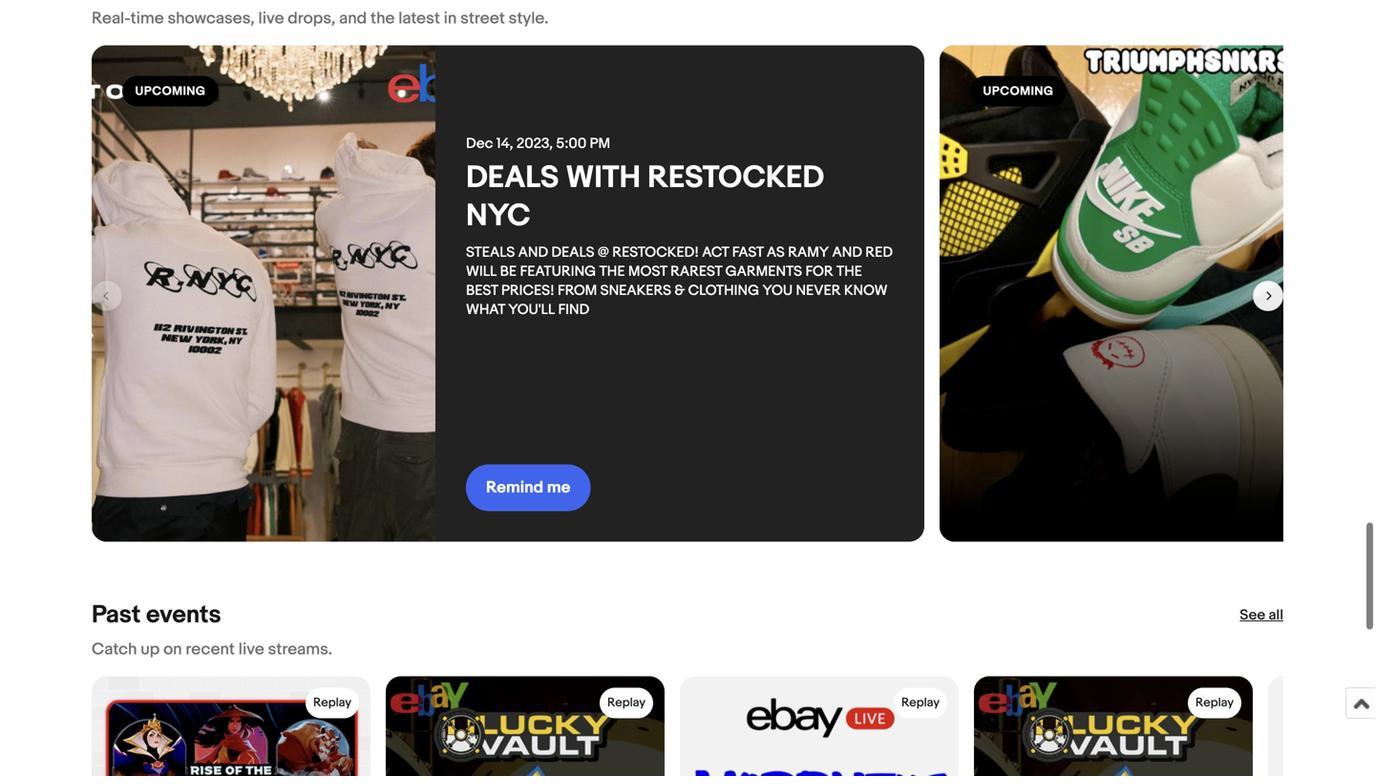 Task type: vqa. For each thing, say whether or not it's contained in the screenshot.
MAINTENANCE
no



Task type: describe. For each thing, give the bounding box(es) containing it.
dec
[[466, 135, 493, 152]]

in
[[444, 9, 457, 29]]

1 vertical spatial live
[[238, 640, 264, 660]]

be
[[500, 263, 517, 280]]

pm
[[590, 135, 610, 152]]

&
[[675, 282, 685, 299]]

1 replay from the left
[[313, 696, 351, 710]]

@
[[598, 244, 609, 261]]

time
[[130, 9, 164, 29]]

ramy
[[788, 244, 829, 261]]

1 vertical spatial deals
[[551, 244, 595, 261]]

restocked!
[[612, 244, 699, 261]]

2 and from the left
[[832, 244, 862, 261]]

with
[[566, 159, 641, 197]]

best
[[466, 282, 498, 299]]

14,
[[496, 135, 513, 152]]

up
[[141, 640, 160, 660]]

streams.
[[268, 640, 332, 660]]

clothing
[[688, 282, 759, 299]]

2023,
[[517, 135, 553, 152]]

0 vertical spatial live
[[258, 9, 284, 29]]

2 the from the left
[[837, 263, 862, 280]]

the
[[370, 9, 395, 29]]

2 replay from the left
[[607, 696, 646, 710]]

triumphsnkrs back with more kicks image
[[940, 45, 1284, 542]]

past
[[92, 601, 141, 630]]

all
[[1269, 607, 1284, 624]]

fast
[[732, 244, 764, 261]]

1 and from the left
[[518, 244, 548, 261]]

sneakers
[[600, 282, 671, 299]]

catch up on recent live streams.
[[92, 640, 332, 660]]

see all
[[1240, 607, 1284, 624]]

real-time showcases, live drops, and the latest in street style.
[[92, 9, 549, 29]]

style.
[[509, 9, 549, 29]]

act
[[702, 244, 729, 261]]

featuring
[[520, 263, 596, 280]]

find
[[558, 301, 589, 318]]

steals
[[466, 244, 515, 261]]

rarest
[[671, 263, 722, 280]]

most
[[628, 263, 667, 280]]

street
[[460, 9, 505, 29]]

know
[[844, 282, 888, 299]]

deals with restocked nyc image
[[92, 45, 435, 542]]

4 replay from the left
[[1196, 696, 1234, 710]]

me
[[547, 478, 570, 498]]

and
[[339, 9, 367, 29]]

what
[[466, 301, 505, 318]]

restocked
[[648, 159, 824, 197]]

will
[[466, 263, 497, 280]]

garments
[[725, 263, 802, 280]]



Task type: locate. For each thing, give the bounding box(es) containing it.
deals down 14, at the top of page
[[466, 159, 559, 197]]

5:00
[[556, 135, 587, 152]]

replay
[[313, 696, 351, 710], [607, 696, 646, 710], [902, 696, 940, 710], [1196, 696, 1234, 710]]

events
[[146, 601, 221, 630]]

and left "red"
[[832, 244, 862, 261]]

latest
[[398, 9, 440, 29]]

0 horizontal spatial and
[[518, 244, 548, 261]]

1 the from the left
[[599, 263, 625, 280]]

as
[[767, 244, 785, 261]]

recent
[[186, 640, 235, 660]]

red
[[866, 244, 893, 261]]

1 horizontal spatial the
[[837, 263, 862, 280]]

nyc
[[466, 198, 530, 235]]

prices!
[[501, 282, 555, 299]]

live left drops,
[[258, 9, 284, 29]]

showcases,
[[168, 9, 255, 29]]

for
[[806, 263, 833, 280]]

dec 14, 2023, 5:00 pm deals with restocked nyc steals and deals @ restocked! act fast as ramy and red will be featuring the most rarest garments for the best prices! from sneakers & clothing you never know what you'll find
[[466, 135, 896, 318]]

see all link
[[1240, 606, 1284, 625]]

remind me button
[[466, 465, 590, 511]]

never
[[796, 282, 841, 299]]

0 horizontal spatial upcoming
[[135, 84, 206, 99]]

live
[[258, 9, 284, 29], [238, 640, 264, 660]]

from
[[558, 282, 597, 299]]

3 replay from the left
[[902, 696, 940, 710]]

live right the recent
[[238, 640, 264, 660]]

1 horizontal spatial upcoming
[[983, 84, 1054, 99]]

2 upcoming from the left
[[983, 84, 1054, 99]]

deals up featuring
[[551, 244, 595, 261]]

the
[[599, 263, 625, 280], [837, 263, 862, 280]]

0 horizontal spatial the
[[599, 263, 625, 280]]

upcoming
[[135, 84, 206, 99], [983, 84, 1054, 99]]

remind me
[[486, 478, 570, 498]]

real-
[[92, 9, 130, 29]]

past events
[[92, 601, 221, 630]]

deals
[[466, 159, 559, 197], [551, 244, 595, 261]]

the up the know
[[837, 263, 862, 280]]

the down @
[[599, 263, 625, 280]]

drops,
[[288, 9, 335, 29]]

upcoming inside "link"
[[983, 84, 1054, 99]]

you'll
[[508, 301, 555, 318]]

remind
[[486, 478, 543, 498]]

see
[[1240, 607, 1266, 624]]

catch
[[92, 640, 137, 660]]

1 upcoming from the left
[[135, 84, 206, 99]]

and up featuring
[[518, 244, 548, 261]]

you
[[763, 282, 793, 299]]

1 horizontal spatial and
[[832, 244, 862, 261]]

and
[[518, 244, 548, 261], [832, 244, 862, 261]]

upcoming link
[[940, 45, 1375, 542]]

0 vertical spatial deals
[[466, 159, 559, 197]]

on
[[163, 640, 182, 660]]



